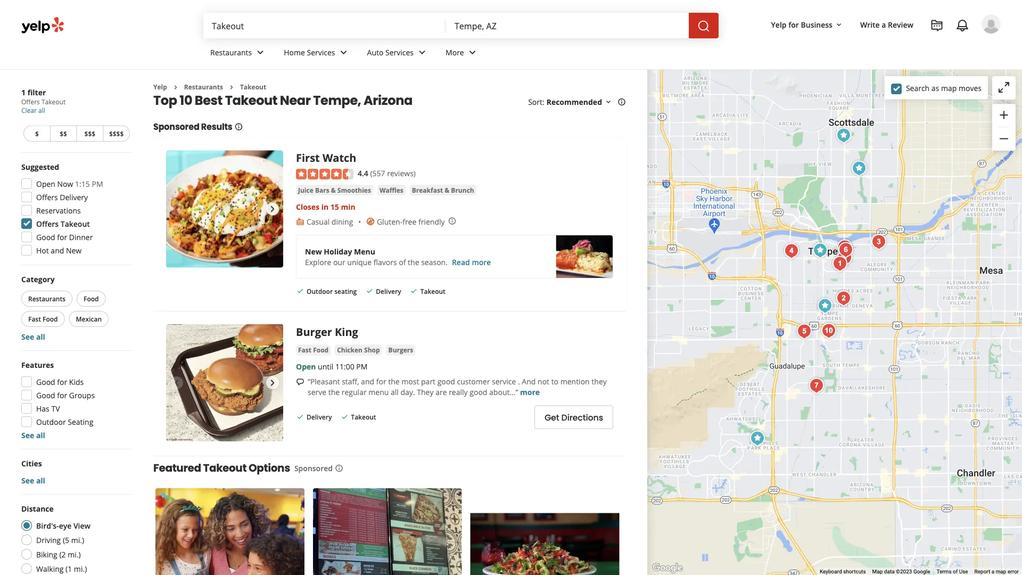 Task type: vqa. For each thing, say whether or not it's contained in the screenshot.
.
yes



Task type: describe. For each thing, give the bounding box(es) containing it.
flavors
[[374, 257, 397, 267]]

4.4 star rating image
[[296, 169, 354, 179]]

group containing category
[[19, 274, 132, 342]]

16 checkmark v2 image for outdoor seating
[[296, 287, 305, 295]]

map region
[[636, 0, 1022, 575]]

0 horizontal spatial fast food button
[[21, 311, 65, 327]]

peter piper pizza image
[[849, 158, 870, 179]]

use
[[959, 569, 968, 575]]

review
[[888, 19, 914, 30]]

brunch
[[451, 185, 474, 194]]

all down cities
[[36, 475, 45, 485]]

juice bars & smoothies
[[298, 185, 371, 194]]

infinity shakes snake cafe image
[[833, 288, 855, 309]]

king
[[335, 324, 358, 339]]

takeout inside 1 filter offers takeout clear all
[[42, 97, 66, 106]]

new holiday menu explore our unique flavors of the season. read more
[[305, 246, 491, 267]]

(557
[[370, 168, 385, 178]]

terms of use link
[[937, 569, 968, 575]]

see all for features
[[21, 430, 45, 440]]

16 chevron right v2 image
[[227, 83, 236, 91]]

$$$$
[[109, 129, 124, 138]]

gluten-
[[377, 216, 403, 226]]

eye
[[59, 521, 72, 531]]

16 casual dining v2 image
[[296, 217, 305, 226]]

auto
[[367, 47, 384, 57]]

2 & from the left
[[445, 185, 450, 194]]

map for error
[[996, 569, 1007, 575]]

breakfast & brunch button
[[410, 185, 476, 195]]

clear all link
[[21, 106, 45, 115]]

previous image for burger king
[[170, 377, 183, 389]]

results
[[201, 121, 232, 133]]

1 vertical spatial delivery
[[376, 287, 401, 296]]

0 horizontal spatial fast
[[28, 314, 41, 323]]

3 see from the top
[[21, 475, 34, 485]]

friendly
[[419, 216, 445, 226]]

1 horizontal spatial good
[[470, 387, 487, 397]]

Near text field
[[455, 20, 681, 31]]

near
[[280, 91, 311, 109]]

chicken shop button
[[335, 345, 382, 356]]

a for report
[[992, 569, 995, 575]]

casual
[[307, 216, 330, 226]]

16 speech v2 image
[[296, 378, 305, 386]]

for inside the "pleasant staff, and for the most part good customer service . and not to mention they serve the regular menu all day. they are really good about…"
[[376, 377, 386, 387]]

offers takeout
[[36, 219, 90, 229]]

notifications image
[[956, 19, 969, 32]]

restaurants for restaurants button
[[28, 294, 66, 303]]

top
[[153, 91, 177, 109]]

moves
[[959, 83, 982, 93]]

explore
[[305, 257, 331, 267]]

about…"
[[489, 387, 518, 397]]

0 vertical spatial restaurants link
[[202, 38, 275, 69]]

they
[[417, 387, 434, 397]]

auto services link
[[359, 38, 437, 69]]

all inside the "pleasant staff, and for the most part good customer service . and not to mention they serve the regular menu all day. they are really good about…"
[[391, 387, 399, 397]]

driving (5 mi.)
[[36, 535, 84, 545]]

outdoor seating
[[307, 287, 357, 296]]

offers inside 1 filter offers takeout clear all
[[21, 97, 40, 106]]

0 horizontal spatial and
[[51, 245, 64, 255]]

angie's lobster image
[[794, 321, 815, 342]]

services for auto services
[[386, 47, 414, 57]]

search image
[[698, 20, 710, 33]]

restaurants button
[[21, 291, 72, 307]]

tokyo stop image
[[781, 240, 802, 262]]

sponsored results
[[153, 121, 232, 133]]

food inside button
[[84, 294, 99, 303]]

16 chevron down v2 image
[[835, 21, 843, 29]]

good for good for dinner
[[36, 232, 55, 242]]

1 horizontal spatial more
[[520, 387, 540, 397]]

waffles link
[[378, 185, 406, 195]]

closes
[[296, 201, 320, 212]]

customer
[[457, 377, 490, 387]]

zoom out image
[[998, 132, 1011, 145]]

$ button
[[23, 125, 50, 142]]

11:00
[[335, 362, 354, 372]]

search
[[906, 83, 930, 93]]

burger
[[296, 324, 332, 339]]

burgers
[[389, 346, 413, 355]]

first watch image
[[810, 240, 831, 261]]

16 checkmark v2 image for delivery
[[340, 413, 349, 421]]

2 vertical spatial food
[[313, 346, 329, 355]]

min
[[341, 201, 356, 212]]

see for features
[[21, 430, 34, 440]]

takeout link
[[240, 83, 266, 91]]

16 checkmark v2 image for takeout
[[410, 287, 418, 295]]

takeout up 16 info v2 icon
[[225, 91, 278, 109]]

24 chevron down v2 image for auto services
[[416, 46, 429, 59]]

food button
[[77, 291, 106, 307]]

all inside 1 filter offers takeout clear all
[[38, 106, 45, 115]]

more link
[[437, 38, 488, 69]]

.
[[518, 377, 520, 387]]

the inside new holiday menu explore our unique flavors of the season. read more
[[408, 257, 419, 267]]

1:15
[[75, 179, 90, 189]]

for for groups
[[57, 390, 67, 400]]

$$ button
[[50, 125, 76, 142]]

walking
[[36, 564, 64, 574]]

4.4
[[358, 168, 368, 178]]

home
[[284, 47, 305, 57]]

casual dining
[[307, 216, 353, 226]]

suggested
[[21, 162, 59, 172]]

1 filter offers takeout clear all
[[21, 87, 66, 115]]

good for good for groups
[[36, 390, 55, 400]]

kids
[[69, 377, 84, 387]]

business categories element
[[202, 38, 1001, 69]]

mexican button
[[69, 311, 109, 327]]

all up features
[[36, 331, 45, 342]]

©2023
[[896, 569, 912, 575]]

most
[[402, 377, 419, 387]]

home services
[[284, 47, 335, 57]]

day.
[[401, 387, 415, 397]]

0 horizontal spatial good
[[438, 377, 455, 387]]

hot and new
[[36, 245, 82, 255]]

recommended button
[[547, 97, 613, 107]]

tv
[[51, 403, 60, 413]]

staff,
[[342, 377, 359, 387]]

write a review link
[[856, 15, 918, 34]]

sponsored for sponsored results
[[153, 121, 199, 133]]

google
[[914, 569, 931, 575]]

0 horizontal spatial 16 checkmark v2 image
[[296, 413, 305, 421]]

el pollo loco image
[[747, 428, 768, 449]]

top 10 best takeout near tempe, arizona
[[153, 91, 413, 109]]

terms
[[937, 569, 952, 575]]

1 vertical spatial food
[[43, 314, 58, 323]]

user actions element
[[763, 13, 1016, 79]]

4.4 (557 reviews)
[[358, 168, 416, 178]]

bird's-
[[36, 521, 59, 531]]

new inside new holiday menu explore our unique flavors of the season. read more
[[305, 246, 322, 256]]

terms of use
[[937, 569, 968, 575]]

yelp link
[[153, 83, 167, 91]]

holiday
[[324, 246, 352, 256]]

1 vertical spatial restaurants
[[184, 83, 223, 91]]

group containing suggested
[[18, 161, 132, 259]]

and inside the "pleasant staff, and for the most part good customer service . and not to mention they serve the regular menu all day. they are really good about…"
[[361, 377, 374, 387]]

all down 'has'
[[36, 430, 45, 440]]

home services link
[[275, 38, 359, 69]]

good for groups
[[36, 390, 95, 400]]

serve
[[308, 387, 326, 397]]

24 chevron down v2 image for restaurants
[[254, 46, 267, 59]]

1 vertical spatial the
[[388, 377, 400, 387]]

google image
[[650, 561, 685, 575]]

keyboard shortcuts button
[[820, 568, 866, 575]]

has tv
[[36, 403, 60, 413]]

16 chevron right v2 image
[[171, 83, 180, 91]]

first watch link
[[296, 150, 357, 165]]

map for moves
[[941, 83, 957, 93]]

clear
[[21, 106, 37, 115]]

venezia's new york style pizzeria image
[[815, 295, 836, 317]]

driving
[[36, 535, 61, 545]]

mi.) for walking (1 mi.)
[[74, 564, 87, 574]]

16 checkmark v2 image for outdoor seating
[[365, 287, 374, 295]]

our
[[333, 257, 345, 267]]

takeout up dinner
[[61, 219, 90, 229]]

are
[[436, 387, 447, 397]]

has
[[36, 403, 49, 413]]

directions
[[562, 411, 603, 423]]



Task type: locate. For each thing, give the bounding box(es) containing it.
pm down chicken shop button
[[356, 362, 368, 372]]

group
[[993, 104, 1016, 151], [18, 161, 132, 259], [19, 274, 132, 342], [18, 359, 132, 440], [21, 458, 132, 486]]

a right write
[[882, 19, 886, 30]]

$$$
[[84, 129, 95, 138]]

beijing express image
[[818, 320, 840, 342]]

1 slideshow element from the top
[[166, 150, 283, 268]]

1 horizontal spatial fast food
[[298, 346, 329, 355]]

and
[[51, 245, 64, 255], [361, 377, 374, 387]]

for for kids
[[57, 377, 67, 387]]

restaurants
[[210, 47, 252, 57], [184, 83, 223, 91], [28, 294, 66, 303]]

24 chevron down v2 image
[[254, 46, 267, 59], [337, 46, 350, 59], [416, 46, 429, 59], [466, 46, 479, 59]]

breakfast & brunch
[[412, 185, 474, 194]]

keyboard shortcuts
[[820, 569, 866, 575]]

see all down cities
[[21, 475, 45, 485]]

slideshow element for first watch
[[166, 150, 283, 268]]

2 horizontal spatial 16 checkmark v2 image
[[365, 287, 374, 295]]

Find text field
[[212, 20, 438, 31]]

0 vertical spatial pm
[[92, 179, 103, 189]]

food down restaurants button
[[43, 314, 58, 323]]

option group
[[18, 503, 132, 575]]

2 vertical spatial offers
[[36, 219, 59, 229]]

16 info v2 image
[[618, 98, 626, 106], [335, 464, 343, 473]]

2 vertical spatial the
[[328, 387, 340, 397]]

offers up "reservations"
[[36, 192, 58, 202]]

food up until
[[313, 346, 329, 355]]

the left the most
[[388, 377, 400, 387]]

1 vertical spatial see
[[21, 430, 34, 440]]

hot
[[36, 245, 49, 255]]

1 horizontal spatial fast food button
[[296, 345, 331, 356]]

good for good for kids
[[36, 377, 55, 387]]

previous image
[[170, 203, 183, 215], [170, 377, 183, 389]]

0 vertical spatial slideshow element
[[166, 150, 283, 268]]

takeout down filter
[[42, 97, 66, 106]]

fast food for bottom fast food button
[[298, 346, 329, 355]]

chicken
[[337, 346, 363, 355]]

outdoor down "has tv"
[[36, 417, 66, 427]]

sponsored for sponsored
[[294, 463, 333, 473]]

projects image
[[931, 19, 944, 32]]

services inside the home services link
[[307, 47, 335, 57]]

0 horizontal spatial of
[[399, 257, 406, 267]]

takeout left 'options'
[[203, 461, 247, 476]]

season.
[[421, 257, 448, 267]]

group containing features
[[18, 359, 132, 440]]

0 horizontal spatial delivery
[[60, 192, 88, 202]]

1 horizontal spatial pm
[[356, 362, 368, 372]]

of right "flavors"
[[399, 257, 406, 267]]

24 chevron down v2 image inside more link
[[466, 46, 479, 59]]

16 chevron down v2 image
[[604, 98, 613, 106]]

outdoor seating
[[36, 417, 93, 427]]

next image left 16 speech v2 'image'
[[266, 377, 279, 389]]

2 see all from the top
[[21, 430, 45, 440]]

fast food down burger
[[298, 346, 329, 355]]

1 vertical spatial and
[[361, 377, 374, 387]]

zoom in image
[[998, 109, 1011, 121]]

fast food
[[28, 314, 58, 323], [298, 346, 329, 355]]

none field up the home services link
[[212, 20, 438, 31]]

kendall p. image
[[982, 14, 1001, 34]]

more right read
[[472, 257, 491, 267]]

1 horizontal spatial outdoor
[[307, 287, 333, 296]]

(2
[[59, 549, 66, 559]]

next image
[[266, 203, 279, 215], [266, 377, 279, 389]]

of
[[399, 257, 406, 267], [953, 569, 958, 575]]

1 24 chevron down v2 image from the left
[[254, 46, 267, 59]]

pm for open until 11:00 pm
[[356, 362, 368, 372]]

1 horizontal spatial yelp
[[771, 19, 787, 30]]

0 vertical spatial of
[[399, 257, 406, 267]]

1 horizontal spatial and
[[361, 377, 374, 387]]

0 vertical spatial a
[[882, 19, 886, 30]]

0 vertical spatial mi.)
[[71, 535, 84, 545]]

really
[[449, 387, 468, 397]]

of left use
[[953, 569, 958, 575]]

0 vertical spatial fast food button
[[21, 311, 65, 327]]

0 vertical spatial outdoor
[[307, 287, 333, 296]]

juice bars & smoothies button
[[296, 185, 373, 195]]

None field
[[212, 20, 438, 31], [455, 20, 681, 31]]

16 gluten free v2 image
[[366, 217, 375, 226]]

pm for open now 1:15 pm
[[92, 179, 103, 189]]

3 good from the top
[[36, 390, 55, 400]]

24 chevron down v2 image left home
[[254, 46, 267, 59]]

watch
[[323, 150, 357, 165]]

none field find
[[212, 20, 438, 31]]

2 16 checkmark v2 image from the left
[[410, 287, 418, 295]]

2 good from the top
[[36, 377, 55, 387]]

1 see from the top
[[21, 331, 34, 342]]

2 slideshow element from the top
[[166, 324, 283, 442]]

biking (2 mi.)
[[36, 549, 81, 559]]

info icon image
[[448, 217, 457, 225], [448, 217, 457, 225]]

1
[[21, 87, 26, 97]]

1 horizontal spatial none field
[[455, 20, 681, 31]]

arizona
[[364, 91, 413, 109]]

search as map moves
[[906, 83, 982, 93]]

1 horizontal spatial sponsored
[[294, 463, 333, 473]]

slideshow element
[[166, 150, 283, 268], [166, 324, 283, 442]]

see all button up features
[[21, 331, 45, 342]]

1 horizontal spatial 16 checkmark v2 image
[[410, 287, 418, 295]]

0 horizontal spatial map
[[941, 83, 957, 93]]

0 horizontal spatial the
[[328, 387, 340, 397]]

the left season.
[[408, 257, 419, 267]]

16 info v2 image for top 10 best takeout near tempe, arizona
[[618, 98, 626, 106]]

2 horizontal spatial delivery
[[376, 287, 401, 296]]

sponsored down 10
[[153, 121, 199, 133]]

fast inside 'fast food' link
[[298, 346, 312, 355]]

24 chevron down v2 image for more
[[466, 46, 479, 59]]

report
[[975, 569, 991, 575]]

2 vertical spatial see
[[21, 475, 34, 485]]

0 horizontal spatial services
[[307, 47, 335, 57]]

services for home services
[[307, 47, 335, 57]]

mi.) for biking (2 mi.)
[[68, 549, 81, 559]]

mi.) right (2
[[68, 549, 81, 559]]

offers for offers delivery
[[36, 192, 58, 202]]

new up explore
[[305, 246, 322, 256]]

open for open until 11:00 pm
[[296, 362, 316, 372]]

map left error
[[996, 569, 1007, 575]]

24 chevron down v2 image inside the home services link
[[337, 46, 350, 59]]

fast food for left fast food button
[[28, 314, 58, 323]]

1 horizontal spatial open
[[296, 362, 316, 372]]

good up "has tv"
[[36, 390, 55, 400]]

1 16 checkmark v2 image from the left
[[296, 287, 305, 295]]

2 see from the top
[[21, 430, 34, 440]]

write a review
[[861, 19, 914, 30]]

get
[[545, 411, 559, 423]]

open down suggested
[[36, 179, 55, 189]]

1 vertical spatial offers
[[36, 192, 58, 202]]

see all up features
[[21, 331, 45, 342]]

see for category
[[21, 331, 34, 342]]

1 vertical spatial good
[[36, 377, 55, 387]]

yelp for yelp link
[[153, 83, 167, 91]]

1 horizontal spatial the
[[388, 377, 400, 387]]

nad's chicken & seafood image
[[806, 375, 828, 396]]

restaurants link up 16 chevron right v2 icon
[[202, 38, 275, 69]]

good down the customer on the left
[[470, 387, 487, 397]]

food
[[84, 294, 99, 303], [43, 314, 58, 323], [313, 346, 329, 355]]

0 horizontal spatial &
[[331, 185, 336, 194]]

outdoor for outdoor seating
[[36, 417, 66, 427]]

takeout down season.
[[420, 287, 446, 296]]

see all button up cities
[[21, 430, 45, 440]]

1 vertical spatial 16 info v2 image
[[335, 464, 343, 473]]

1 horizontal spatial a
[[992, 569, 995, 575]]

slideshow element for burger king
[[166, 324, 283, 442]]

fast food inside group
[[28, 314, 58, 323]]

0 vertical spatial fast
[[28, 314, 41, 323]]

for up menu on the left of page
[[376, 377, 386, 387]]

for down offers takeout
[[57, 232, 67, 242]]

1 vertical spatial fast
[[298, 346, 312, 355]]

open until 11:00 pm
[[296, 362, 368, 372]]

0 horizontal spatial 16 checkmark v2 image
[[296, 287, 305, 295]]

1 vertical spatial mi.)
[[68, 549, 81, 559]]

juice
[[298, 185, 314, 194]]

fast down restaurants button
[[28, 314, 41, 323]]

3 see all from the top
[[21, 475, 45, 485]]

houston tx hot chicken image
[[836, 239, 857, 261]]

bird's-eye view
[[36, 521, 91, 531]]

fast food down restaurants button
[[28, 314, 58, 323]]

1 good from the top
[[36, 232, 55, 242]]

restaurants up 16 chevron right v2 icon
[[210, 47, 252, 57]]

sort:
[[528, 97, 545, 107]]

16 checkmark v2 image down regular
[[340, 413, 349, 421]]

none field near
[[455, 20, 681, 31]]

good
[[438, 377, 455, 387], [470, 387, 487, 397]]

services inside auto services link
[[386, 47, 414, 57]]

restaurants inside button
[[28, 294, 66, 303]]

1 vertical spatial more
[[520, 387, 540, 397]]

1 services from the left
[[307, 47, 335, 57]]

outdoor for outdoor seating
[[307, 287, 333, 296]]

a right report
[[992, 569, 995, 575]]

"pleasant staff, and for the most part good customer service . and not to mention they serve the regular menu all day. they are really good about…"
[[308, 377, 607, 397]]

open inside group
[[36, 179, 55, 189]]

fast
[[28, 314, 41, 323], [298, 346, 312, 355]]

map right as
[[941, 83, 957, 93]]

0 vertical spatial sponsored
[[153, 121, 199, 133]]

mi.) for driving (5 mi.)
[[71, 535, 84, 545]]

next image for first watch
[[266, 203, 279, 215]]

1 horizontal spatial delivery
[[307, 413, 332, 421]]

2 previous image from the top
[[170, 377, 183, 389]]

1 vertical spatial sponsored
[[294, 463, 333, 473]]

yelp left 16 chevron right v2 image
[[153, 83, 167, 91]]

takeout
[[240, 83, 266, 91], [225, 91, 278, 109], [42, 97, 66, 106], [61, 219, 90, 229], [420, 287, 446, 296], [351, 413, 376, 421], [203, 461, 247, 476]]

yelp inside button
[[771, 19, 787, 30]]

2 24 chevron down v2 image from the left
[[337, 46, 350, 59]]

open up 16 speech v2 'image'
[[296, 362, 316, 372]]

16 checkmark v2 image
[[365, 287, 374, 295], [296, 413, 305, 421], [340, 413, 349, 421]]

for for dinner
[[57, 232, 67, 242]]

shop
[[364, 346, 380, 355]]

2 vertical spatial good
[[36, 390, 55, 400]]

good up hot
[[36, 232, 55, 242]]

2 services from the left
[[386, 47, 414, 57]]

menu
[[369, 387, 389, 397]]

2 none field from the left
[[455, 20, 681, 31]]

services right auto
[[386, 47, 414, 57]]

1 vertical spatial fast food
[[298, 346, 329, 355]]

pm
[[92, 179, 103, 189], [356, 362, 368, 372]]

0 horizontal spatial outdoor
[[36, 417, 66, 427]]

next image left the closes
[[266, 203, 279, 215]]

1 horizontal spatial map
[[996, 569, 1007, 575]]

restaurants link right 16 chevron right v2 image
[[184, 83, 223, 91]]

burgers button
[[386, 345, 416, 356]]

16 checkmark v2 image left the outdoor seating
[[296, 287, 305, 295]]

16 checkmark v2 image
[[296, 287, 305, 295], [410, 287, 418, 295]]

delivery down open now 1:15 pm
[[60, 192, 88, 202]]

all left the day.
[[391, 387, 399, 397]]

gluten-free friendly
[[377, 216, 445, 226]]

1 horizontal spatial services
[[386, 47, 414, 57]]

delivery down "flavors"
[[376, 287, 401, 296]]

map data ©2023 google
[[873, 569, 931, 575]]

featured takeout options
[[153, 461, 290, 476]]

waffles button
[[378, 185, 406, 195]]

& right bars
[[331, 185, 336, 194]]

1 horizontal spatial &
[[445, 185, 450, 194]]

distance
[[21, 503, 54, 514]]

for for business
[[789, 19, 799, 30]]

seating
[[68, 417, 93, 427]]

food up mexican
[[84, 294, 99, 303]]

1 next image from the top
[[266, 203, 279, 215]]

they
[[592, 377, 607, 387]]

1 see all from the top
[[21, 331, 45, 342]]

2 vertical spatial see all
[[21, 475, 45, 485]]

1 vertical spatial yelp
[[153, 83, 167, 91]]

1 vertical spatial see all button
[[21, 430, 45, 440]]

more down and
[[520, 387, 540, 397]]

0 vertical spatial restaurants
[[210, 47, 252, 57]]

see all for category
[[21, 331, 45, 342]]

filter
[[27, 87, 46, 97]]

more
[[472, 257, 491, 267], [520, 387, 540, 397]]

restaurants inside 'business categories' element
[[210, 47, 252, 57]]

1 previous image from the top
[[170, 203, 183, 215]]

taco boys image
[[834, 247, 856, 269]]

get directions
[[545, 411, 603, 423]]

2 see all button from the top
[[21, 430, 45, 440]]

all right clear
[[38, 106, 45, 115]]

0 horizontal spatial more
[[472, 257, 491, 267]]

see all up cities
[[21, 430, 45, 440]]

0 vertical spatial fast food
[[28, 314, 58, 323]]

in
[[321, 201, 329, 212]]

for left business
[[789, 19, 799, 30]]

previous image for first watch
[[170, 203, 183, 215]]

open for open now 1:15 pm
[[36, 179, 55, 189]]

0 vertical spatial see all
[[21, 331, 45, 342]]

1 horizontal spatial 16 info v2 image
[[618, 98, 626, 106]]

mi.) right (5
[[71, 535, 84, 545]]

a for write
[[882, 19, 886, 30]]

map
[[941, 83, 957, 93], [996, 569, 1007, 575]]

group containing cities
[[21, 458, 132, 486]]

2 next image from the top
[[266, 377, 279, 389]]

see all button
[[21, 331, 45, 342], [21, 430, 45, 440], [21, 475, 45, 485]]

2 vertical spatial delivery
[[307, 413, 332, 421]]

services right home
[[307, 47, 335, 57]]

16 checkmark v2 image down 16 speech v2 'image'
[[296, 413, 305, 421]]

None search field
[[203, 13, 721, 38]]

burgers link
[[386, 345, 416, 356]]

breakfast & brunch link
[[410, 185, 476, 195]]

spitz - tempe image
[[830, 253, 851, 275]]

takeout right 16 chevron right v2 icon
[[240, 83, 266, 91]]

chicken shop link
[[335, 345, 382, 356]]

0 horizontal spatial yelp
[[153, 83, 167, 91]]

0 vertical spatial food
[[84, 294, 99, 303]]

0 horizontal spatial food
[[43, 314, 58, 323]]

delivery
[[60, 192, 88, 202], [376, 287, 401, 296], [307, 413, 332, 421]]

restaurants for topmost restaurants link
[[210, 47, 252, 57]]

free
[[403, 216, 417, 226]]

24 chevron down v2 image right more
[[466, 46, 479, 59]]

dinner
[[69, 232, 93, 242]]

as
[[932, 83, 940, 93]]

1 horizontal spatial new
[[305, 246, 322, 256]]

offers down filter
[[21, 97, 40, 106]]

3 see all button from the top
[[21, 475, 45, 485]]

2 vertical spatial mi.)
[[74, 564, 87, 574]]

smoothies
[[338, 185, 371, 194]]

good for dinner
[[36, 232, 93, 242]]

1 horizontal spatial 16 checkmark v2 image
[[340, 413, 349, 421]]

1 & from the left
[[331, 185, 336, 194]]

1 vertical spatial next image
[[266, 377, 279, 389]]

option group containing distance
[[18, 503, 132, 575]]

1 vertical spatial outdoor
[[36, 417, 66, 427]]

0 horizontal spatial new
[[66, 245, 82, 255]]

0 vertical spatial yelp
[[771, 19, 787, 30]]

see all button for category
[[21, 331, 45, 342]]

3 24 chevron down v2 image from the left
[[416, 46, 429, 59]]

fast down burger
[[298, 346, 312, 355]]

1 vertical spatial fast food button
[[296, 345, 331, 356]]

1 horizontal spatial food
[[84, 294, 99, 303]]

0 vertical spatial and
[[51, 245, 64, 255]]

yelp for yelp for business
[[771, 19, 787, 30]]

delivery down the serve
[[307, 413, 332, 421]]

0 vertical spatial see all button
[[21, 331, 45, 342]]

good down features
[[36, 377, 55, 387]]

chicken shop
[[337, 346, 380, 355]]

closes in 15 min
[[296, 201, 356, 212]]

the down "pleasant on the bottom of page
[[328, 387, 340, 397]]

24 chevron down v2 image for home services
[[337, 46, 350, 59]]

and right hot
[[51, 245, 64, 255]]

pm right 1:15
[[92, 179, 103, 189]]

none field up 'business categories' element
[[455, 20, 681, 31]]

4 24 chevron down v2 image from the left
[[466, 46, 479, 59]]

0 horizontal spatial a
[[882, 19, 886, 30]]

1 vertical spatial pm
[[356, 362, 368, 372]]

see all button for features
[[21, 430, 45, 440]]

offers down "reservations"
[[36, 219, 59, 229]]

sponsored right 'options'
[[294, 463, 333, 473]]

16 info v2 image
[[235, 122, 243, 131]]

1 vertical spatial good
[[470, 387, 487, 397]]

0 vertical spatial good
[[438, 377, 455, 387]]

1 see all button from the top
[[21, 331, 45, 342]]

and up menu on the left of page
[[361, 377, 374, 387]]

see up features
[[21, 331, 34, 342]]

mi.) right "(1" at the bottom of page
[[74, 564, 87, 574]]

0 horizontal spatial none field
[[212, 20, 438, 31]]

oregano's image
[[833, 125, 855, 146]]

island boyz jerk spot image
[[869, 231, 890, 253]]

restaurants right 16 chevron right v2 image
[[184, 83, 223, 91]]

fast food button
[[21, 311, 65, 327], [296, 345, 331, 356]]

1 horizontal spatial of
[[953, 569, 958, 575]]

offers for offers takeout
[[36, 219, 59, 229]]

new down dinner
[[66, 245, 82, 255]]

fast food button down restaurants button
[[21, 311, 65, 327]]

1 vertical spatial previous image
[[170, 377, 183, 389]]

recommended
[[547, 97, 602, 107]]

open now 1:15 pm
[[36, 179, 103, 189]]

0 horizontal spatial open
[[36, 179, 55, 189]]

0 horizontal spatial sponsored
[[153, 121, 199, 133]]

options
[[249, 461, 290, 476]]

good for kids
[[36, 377, 84, 387]]

via 313 pizza image
[[834, 237, 856, 258]]

to
[[552, 377, 559, 387]]

16 checkmark v2 image down new holiday menu explore our unique flavors of the season. read more
[[410, 287, 418, 295]]

good up are
[[438, 377, 455, 387]]

0 horizontal spatial pm
[[92, 179, 103, 189]]

seating
[[335, 287, 357, 296]]

of inside new holiday menu explore our unique flavors of the season. read more
[[399, 257, 406, 267]]

next image for burger king
[[266, 377, 279, 389]]

restaurants down category
[[28, 294, 66, 303]]

see all button down cities
[[21, 475, 45, 485]]

features
[[21, 360, 54, 370]]

&
[[331, 185, 336, 194], [445, 185, 450, 194]]

breakfast
[[412, 185, 443, 194]]

expand map image
[[998, 81, 1011, 94]]

takeout down regular
[[351, 413, 376, 421]]

more inside new holiday menu explore our unique flavors of the season. read more
[[472, 257, 491, 267]]

more link
[[520, 387, 540, 397]]

groups
[[69, 390, 95, 400]]

0 vertical spatial open
[[36, 179, 55, 189]]

see down cities
[[21, 475, 34, 485]]

for down good for kids
[[57, 390, 67, 400]]

0 vertical spatial see
[[21, 331, 34, 342]]

burger king
[[296, 324, 358, 339]]

0 horizontal spatial 16 info v2 image
[[335, 464, 343, 473]]

0 horizontal spatial fast food
[[28, 314, 58, 323]]

1 vertical spatial restaurants link
[[184, 83, 223, 91]]

for up good for groups
[[57, 377, 67, 387]]

& left brunch at top left
[[445, 185, 450, 194]]

1 none field from the left
[[212, 20, 438, 31]]

outdoor left seating
[[307, 287, 333, 296]]

24 chevron down v2 image left auto
[[337, 46, 350, 59]]

fast food button down burger
[[296, 345, 331, 356]]

see up cities
[[21, 430, 34, 440]]

24 chevron down v2 image inside auto services link
[[416, 46, 429, 59]]

0 vertical spatial good
[[36, 232, 55, 242]]

24 chevron down v2 image inside restaurants link
[[254, 46, 267, 59]]

16 checkmark v2 image right seating
[[365, 287, 374, 295]]

24 chevron down v2 image right the auto services
[[416, 46, 429, 59]]

1 vertical spatial slideshow element
[[166, 324, 283, 442]]

16 info v2 image for featured takeout options
[[335, 464, 343, 473]]

0 vertical spatial 16 info v2 image
[[618, 98, 626, 106]]

view
[[73, 521, 91, 531]]

see all
[[21, 331, 45, 342], [21, 430, 45, 440], [21, 475, 45, 485]]

1 horizontal spatial fast
[[298, 346, 312, 355]]

1 vertical spatial a
[[992, 569, 995, 575]]

1 vertical spatial map
[[996, 569, 1007, 575]]

for inside button
[[789, 19, 799, 30]]

yelp left business
[[771, 19, 787, 30]]

get directions link
[[535, 406, 613, 429]]



